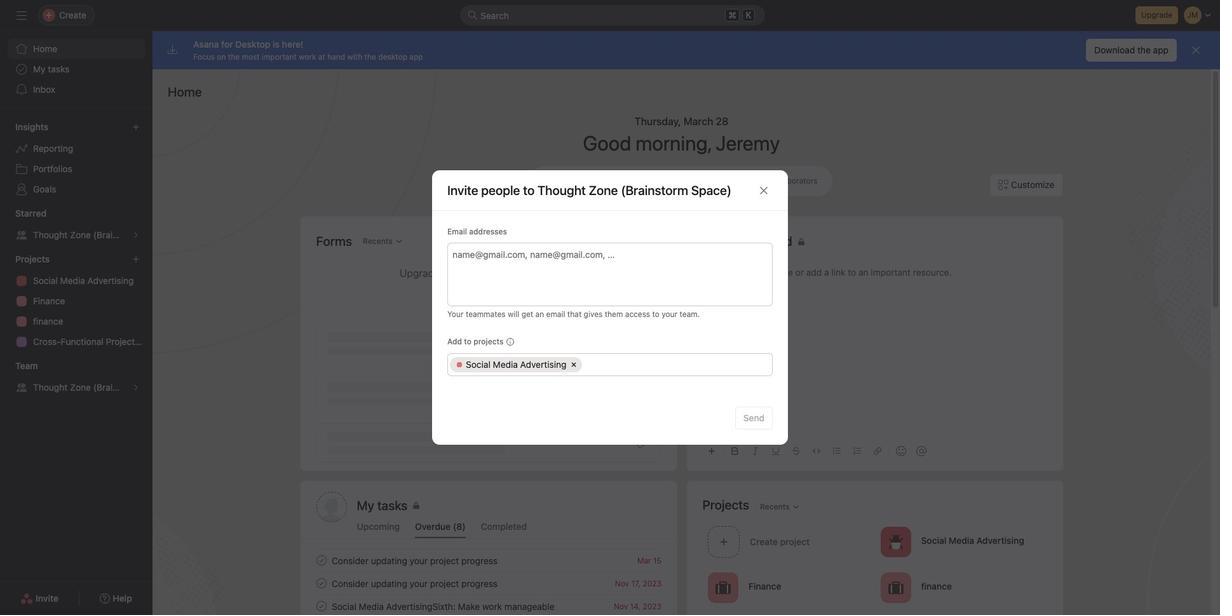 Task type: describe. For each thing, give the bounding box(es) containing it.
italics image
[[751, 447, 759, 455]]

bug image
[[888, 534, 903, 549]]

global element
[[0, 31, 153, 107]]

name@gmail.com, name@gmail.com, … text field
[[452, 247, 766, 262]]

strikethrough image
[[792, 447, 800, 455]]

2 mark complete checkbox from the top
[[314, 576, 329, 591]]

briefcase image
[[888, 580, 903, 595]]

dismiss image
[[1191, 45, 1201, 55]]

at mention image
[[916, 446, 926, 456]]

briefcase image
[[715, 580, 730, 595]]

hide sidebar image
[[17, 10, 27, 20]]

more information image
[[506, 338, 514, 346]]

prominent image
[[468, 10, 478, 20]]

1 mark complete checkbox from the top
[[314, 553, 329, 568]]

mark complete image
[[314, 599, 329, 614]]

Mark complete checkbox
[[314, 599, 329, 614]]



Task type: locate. For each thing, give the bounding box(es) containing it.
projects element
[[0, 248, 153, 355]]

numbered list image
[[853, 447, 861, 455]]

Mark complete checkbox
[[314, 553, 329, 568], [314, 576, 329, 591]]

dialog
[[432, 170, 788, 445]]

0 vertical spatial mark complete checkbox
[[314, 553, 329, 568]]

bold image
[[731, 447, 739, 455]]

row
[[448, 354, 772, 376]]

code image
[[812, 447, 820, 455]]

toolbar
[[703, 437, 1047, 465]]

mark complete image
[[314, 553, 329, 568], [314, 576, 329, 591]]

2 mark complete image from the top
[[314, 576, 329, 591]]

None text field
[[587, 357, 766, 372]]

cell
[[450, 357, 582, 372]]

1 vertical spatial mark complete image
[[314, 576, 329, 591]]

teams element
[[0, 355, 153, 400]]

0 vertical spatial mark complete image
[[314, 553, 329, 568]]

insights element
[[0, 116, 153, 202]]

starred element
[[0, 202, 153, 248]]

1 vertical spatial mark complete checkbox
[[314, 576, 329, 591]]

close this dialog image
[[759, 185, 769, 195]]

underline image
[[772, 447, 779, 455]]

list item
[[703, 522, 875, 561], [301, 549, 676, 572], [301, 572, 676, 595], [301, 595, 676, 615]]

1 mark complete image from the top
[[314, 553, 329, 568]]

add profile photo image
[[316, 492, 347, 522]]

link image
[[873, 447, 881, 455]]

bulleted list image
[[833, 447, 840, 455]]



Task type: vqa. For each thing, say whether or not it's contained in the screenshot.
Numbered List ICON
yes



